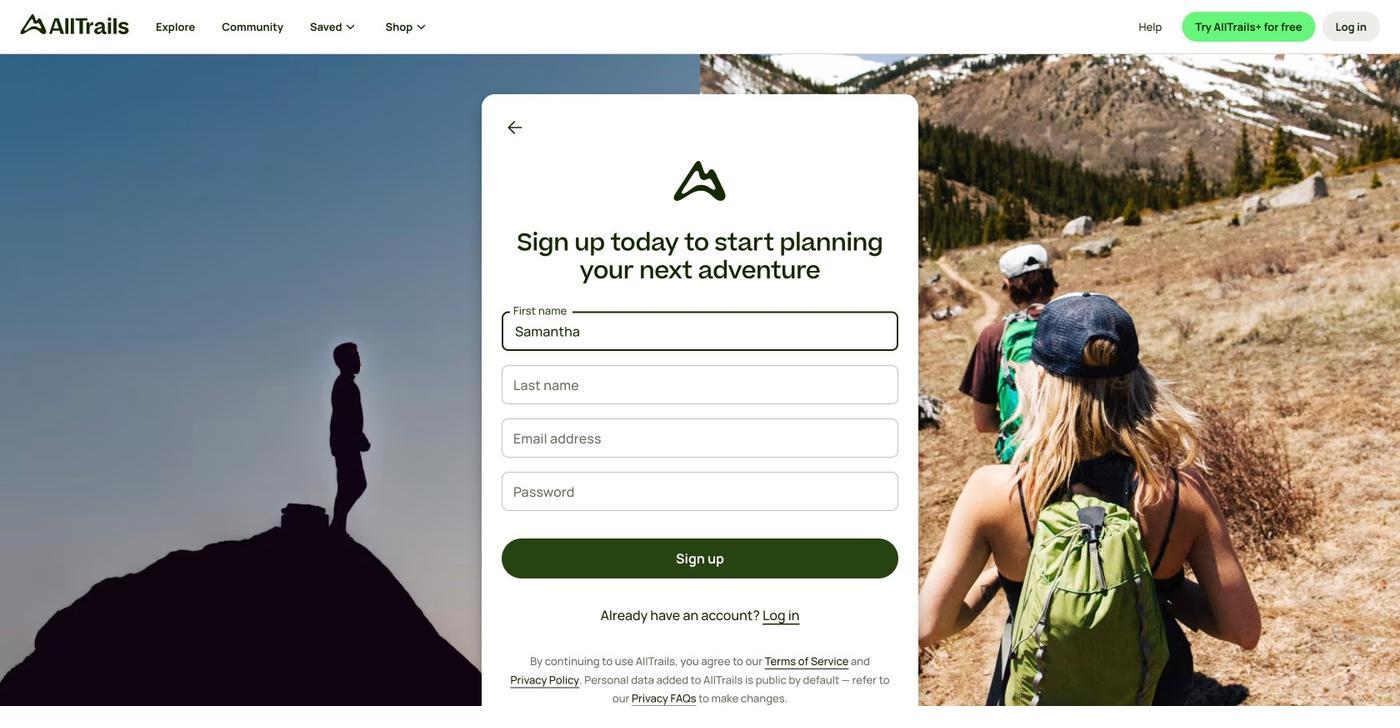 Task type: locate. For each thing, give the bounding box(es) containing it.
on one side, a person is silhouetted atop a hill with the sunset behind them; on the other, a group in t-shirts walks a casual trail toward snow-peaked mountains. image
[[0, 54, 1401, 706]]

None email field
[[502, 420, 887, 456]]

None password field
[[502, 474, 887, 510]]

None text field
[[502, 314, 887, 350]]

dialog
[[0, 0, 1401, 706]]

None text field
[[502, 367, 887, 403]]



Task type: vqa. For each thing, say whether or not it's contained in the screenshot.
Agusan for Agusan del Sur, Philippines
no



Task type: describe. For each thing, give the bounding box(es) containing it.
go back image
[[505, 118, 525, 138]]



